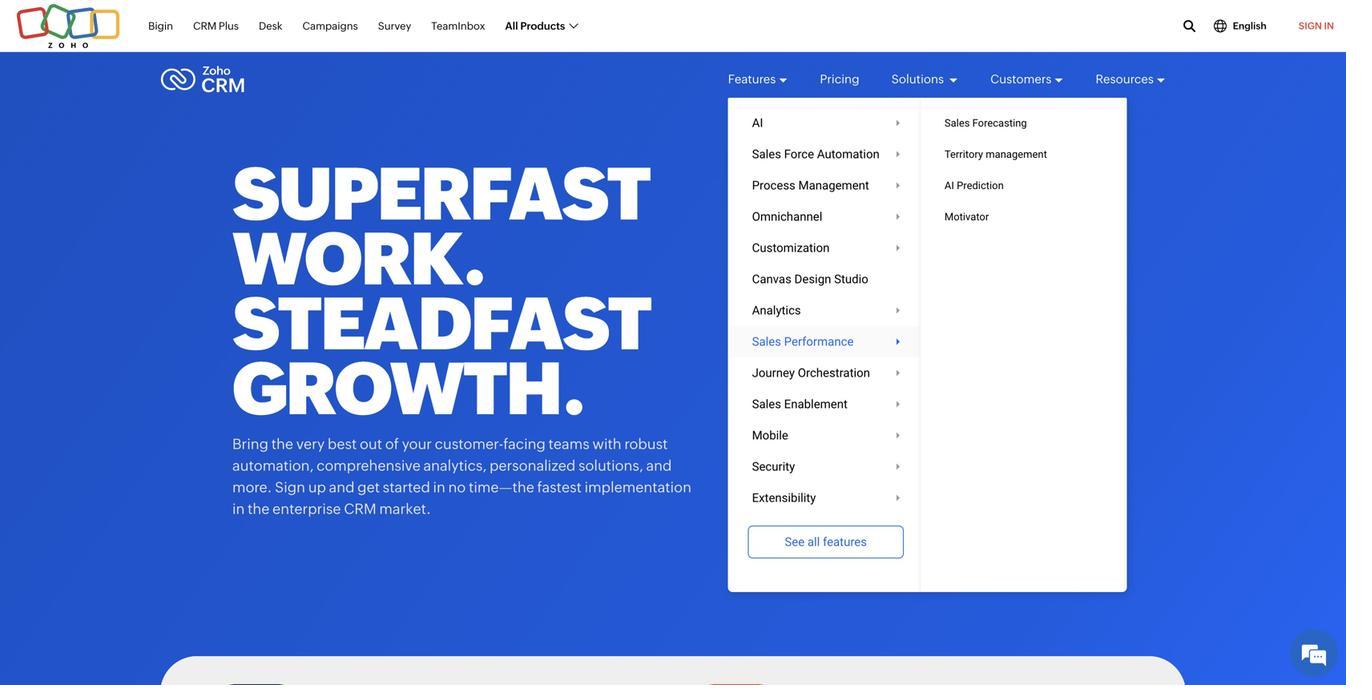 Task type: vqa. For each thing, say whether or not it's contained in the screenshot.
started to the right
yes



Task type: locate. For each thing, give the bounding box(es) containing it.
features
[[823, 535, 867, 549]]

0 horizontal spatial of
[[385, 436, 399, 452]]

sales for sales performance
[[752, 334, 781, 349]]

fastest
[[537, 479, 582, 496]]

the up stored
[[924, 396, 938, 406]]

territory management
[[945, 148, 1047, 160]]

sign in link
[[1287, 10, 1346, 42]]

your down territory management in the right of the page
[[989, 176, 1022, 193]]

sales enablement
[[752, 397, 848, 411]]

it looks like you're in the
[[841, 396, 938, 406]]

forecasting
[[972, 117, 1027, 129]]

1 horizontal spatial your
[[989, 176, 1022, 193]]

process
[[752, 178, 795, 192]]

enterprise
[[272, 501, 341, 517]]

started up market.
[[383, 479, 430, 496]]

management
[[986, 148, 1047, 160]]

english
[[1233, 20, 1267, 31]]

0 vertical spatial your
[[989, 176, 1022, 193]]

bigin
[[148, 20, 173, 32]]

superfast
[[232, 153, 650, 236]]

management
[[798, 178, 869, 192]]

get
[[357, 479, 380, 496]]

started
[[898, 176, 950, 193], [383, 479, 430, 496]]

all
[[808, 535, 820, 549]]

0 horizontal spatial your
[[402, 436, 432, 452]]

motivator link
[[920, 201, 1127, 232]]

solutions
[[891, 72, 946, 86]]

desk link
[[259, 11, 282, 41]]

1 vertical spatial with
[[592, 436, 621, 452]]

trial
[[1058, 176, 1086, 193]]

journey
[[752, 366, 795, 380]]

it
[[841, 396, 847, 406]]

robust
[[624, 436, 668, 452]]

sales
[[945, 117, 970, 129], [752, 147, 781, 161], [752, 334, 781, 349], [752, 397, 781, 411]]

1 vertical spatial ai
[[945, 179, 954, 191]]

in
[[1324, 20, 1334, 31]]

sales for sales enablement
[[752, 397, 781, 411]]

None submit
[[841, 514, 1114, 554]]

0 vertical spatial of
[[385, 436, 399, 452]]

0 horizontal spatial started
[[383, 479, 430, 496]]

1 vertical spatial and
[[329, 479, 355, 496]]

0 vertical spatial with
[[954, 176, 985, 193]]

free
[[1025, 176, 1054, 193]]

ai link
[[728, 107, 924, 139]]

ai down the features link
[[752, 116, 763, 130]]

your data will be stored in the
[[841, 415, 961, 425]]

extensibility
[[752, 491, 816, 505]]

crm left plus
[[193, 20, 217, 32]]

with up solutions,
[[592, 436, 621, 452]]

1 vertical spatial crm
[[344, 501, 376, 517]]

1 horizontal spatial started
[[898, 176, 950, 193]]

crm plus
[[193, 20, 239, 32]]

crm down get
[[344, 501, 376, 517]]

and right up
[[329, 479, 355, 496]]

see all features
[[785, 535, 867, 549]]

i agree to the terms of service
[[853, 488, 976, 498]]

0 vertical spatial and
[[646, 457, 672, 474]]

work.
[[232, 218, 485, 300]]

the down more. at the left of the page
[[248, 501, 270, 517]]

performance
[[784, 334, 854, 349]]

no
[[448, 479, 466, 496]]

1 vertical spatial started
[[383, 479, 430, 496]]

of right 'terms'
[[935, 488, 943, 498]]

1 horizontal spatial and
[[646, 457, 672, 474]]

mobile link
[[728, 420, 924, 451]]

see
[[785, 535, 805, 549]]

looks
[[849, 396, 870, 406]]

your
[[989, 176, 1022, 193], [402, 436, 432, 452]]

bigin link
[[148, 11, 173, 41]]

the right stored
[[946, 415, 960, 425]]

territory
[[945, 148, 983, 160]]

comprehensive
[[317, 457, 420, 474]]

sales up territory
[[945, 117, 970, 129]]

0 horizontal spatial ai
[[752, 116, 763, 130]]

in right you're on the bottom of the page
[[915, 396, 922, 406]]

best
[[328, 436, 357, 452]]

with down territory
[[954, 176, 985, 193]]

security link
[[728, 451, 924, 482]]

facing
[[503, 436, 546, 452]]

sales up the process
[[752, 147, 781, 161]]

steadfast
[[232, 282, 650, 365]]

customization
[[752, 241, 830, 255]]

up
[[308, 479, 326, 496]]

ai
[[752, 116, 763, 130], [945, 179, 954, 191]]

canvas design studio
[[752, 272, 868, 286]]

omnichannel
[[752, 210, 822, 224]]

0 horizontal spatial and
[[329, 479, 355, 496]]

started inside superfast work. steadfast growth. bring the very best out of your customer-facing teams with robust automation, comprehensive analytics, personalized solutions, and more. sign up and get started in no time—the fastest implementation in the enterprise crm market.
[[383, 479, 430, 496]]

1 horizontal spatial ai
[[945, 179, 954, 191]]

your inside superfast work. steadfast growth. bring the very best out of your customer-facing teams with robust automation, comprehensive analytics, personalized solutions, and more. sign up and get started in no time—the fastest implementation in the enterprise crm market.
[[402, 436, 432, 452]]

crm
[[193, 20, 217, 32], [344, 501, 376, 517]]

sales up journey
[[752, 334, 781, 349]]

0 vertical spatial started
[[898, 176, 950, 193]]

sign in
[[1299, 20, 1334, 31]]

i
[[853, 488, 856, 498]]

analytics
[[752, 303, 801, 317]]

terms of service link
[[908, 488, 976, 498]]

started right get
[[898, 176, 950, 193]]

1 horizontal spatial with
[[954, 176, 985, 193]]

automation,
[[232, 457, 314, 474]]

more.
[[232, 479, 272, 496]]

in right stored
[[937, 415, 944, 425]]

to
[[883, 488, 891, 498]]

journey orchestration
[[752, 366, 870, 380]]

solutions,
[[578, 457, 643, 474]]

1 horizontal spatial crm
[[344, 501, 376, 517]]

0 vertical spatial ai
[[752, 116, 763, 130]]

sign
[[1299, 20, 1322, 31]]

all products link
[[505, 11, 577, 41]]

zoho crm logo image
[[160, 62, 245, 97]]

ai for ai
[[752, 116, 763, 130]]

get
[[869, 176, 895, 193]]

solutions link
[[891, 58, 958, 101]]

ai left prediction
[[945, 179, 954, 191]]

0 horizontal spatial crm
[[193, 20, 217, 32]]

orchestration
[[798, 366, 870, 380]]

1 vertical spatial of
[[935, 488, 943, 498]]

your up analytics,
[[402, 436, 432, 452]]

0 horizontal spatial with
[[592, 436, 621, 452]]

0 vertical spatial crm
[[193, 20, 217, 32]]

terms
[[908, 488, 933, 498]]

all
[[505, 20, 518, 32]]

1 vertical spatial your
[[402, 436, 432, 452]]

sales up mobile
[[752, 397, 781, 411]]

sales for sales force automation
[[752, 147, 781, 161]]

of right out
[[385, 436, 399, 452]]

growth.
[[232, 347, 585, 430]]

and down robust
[[646, 457, 672, 474]]

pricing link
[[820, 58, 859, 101]]

ai prediction link
[[920, 170, 1127, 201]]



Task type: describe. For each thing, give the bounding box(es) containing it.
be
[[897, 415, 907, 425]]

stored
[[909, 415, 935, 425]]

campaigns link
[[302, 11, 358, 41]]

prediction
[[957, 179, 1004, 191]]

extensibility link
[[728, 482, 924, 514]]

sales enablement link
[[728, 389, 924, 420]]

all products
[[505, 20, 565, 32]]

ai for ai prediction
[[945, 179, 954, 191]]

like
[[872, 396, 886, 406]]

survey
[[378, 20, 411, 32]]

motivator
[[945, 211, 989, 223]]

very
[[296, 436, 325, 452]]

of inside superfast work. steadfast growth. bring the very best out of your customer-facing teams with robust automation, comprehensive analytics, personalized solutions, and more. sign up and get started in no time—the fastest implementation in the enterprise crm market.
[[385, 436, 399, 452]]

or sign in using
[[921, 569, 993, 581]]

out
[[360, 436, 382, 452]]

customers
[[990, 72, 1052, 86]]

campaigns
[[302, 20, 358, 32]]

analytics,
[[423, 457, 487, 474]]

products
[[520, 20, 565, 32]]

time—the
[[469, 479, 534, 496]]

using
[[967, 569, 993, 581]]

automation
[[817, 147, 880, 161]]

desk
[[259, 20, 282, 32]]

teaminbox link
[[431, 11, 485, 41]]

sales performance
[[752, 334, 854, 349]]

superfast work. steadfast growth. bring the very best out of your customer-facing teams with robust automation, comprehensive analytics, personalized solutions, and more. sign up and get started in no time—the fastest implementation in the enterprise crm market.
[[232, 153, 691, 517]]

see all features link
[[748, 526, 904, 558]]

territory management link
[[920, 139, 1127, 170]]

you're
[[888, 396, 913, 406]]

data
[[861, 415, 879, 425]]

sales for sales forecasting
[[945, 117, 970, 129]]

customer-
[[435, 436, 503, 452]]

sales performance link
[[728, 326, 924, 357]]

the up automation,
[[271, 436, 293, 452]]

bring
[[232, 436, 268, 452]]

pricing
[[820, 72, 859, 86]]

in down more. at the left of the page
[[232, 501, 245, 517]]

survey link
[[378, 11, 411, 41]]

features link
[[728, 58, 788, 101]]

resources
[[1096, 72, 1154, 86]]

sales force automation
[[752, 147, 880, 161]]

customization link
[[728, 232, 924, 264]]

teaminbox
[[431, 20, 485, 32]]

service
[[945, 488, 976, 498]]

agree
[[857, 488, 881, 498]]

canvas design studio link
[[728, 264, 924, 295]]

in right sign
[[956, 569, 965, 581]]

teams
[[548, 436, 589, 452]]

in left no
[[433, 479, 445, 496]]

implementation
[[585, 479, 691, 496]]

sign
[[933, 569, 954, 581]]

process management
[[752, 178, 869, 192]]

resources link
[[1096, 58, 1166, 101]]

studio
[[834, 272, 868, 286]]

sign
[[275, 479, 305, 496]]

will
[[881, 415, 895, 425]]

or
[[921, 569, 931, 581]]

canvas
[[752, 272, 791, 286]]

omnichannel link
[[728, 201, 924, 232]]

market.
[[379, 501, 431, 517]]

plus
[[219, 20, 239, 32]]

security
[[752, 459, 795, 474]]

with inside superfast work. steadfast growth. bring the very best out of your customer-facing teams with robust automation, comprehensive analytics, personalized solutions, and more. sign up and get started in no time—the fastest implementation in the enterprise crm market.
[[592, 436, 621, 452]]

crm inside superfast work. steadfast growth. bring the very best out of your customer-facing teams with robust automation, comprehensive analytics, personalized solutions, and more. sign up and get started in no time—the fastest implementation in the enterprise crm market.
[[344, 501, 376, 517]]

design
[[794, 272, 831, 286]]

the right to
[[893, 488, 906, 498]]

1 horizontal spatial of
[[935, 488, 943, 498]]

enablement
[[784, 397, 848, 411]]

features
[[728, 72, 776, 86]]



